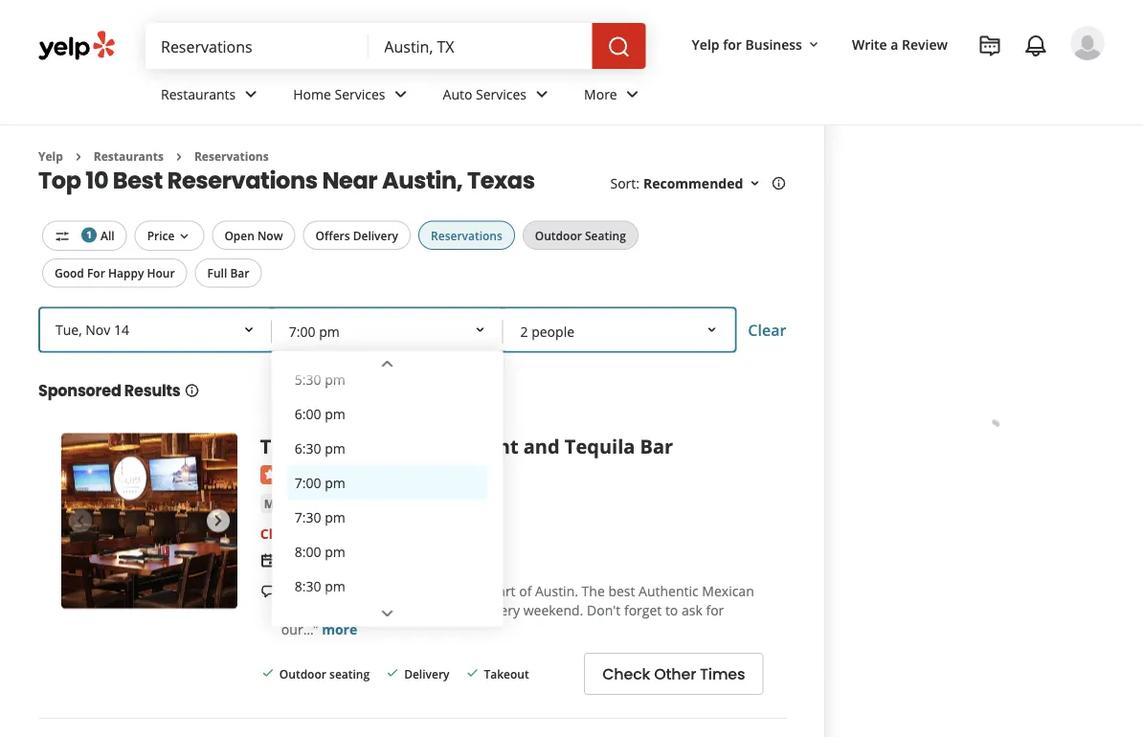 Task type: vqa. For each thing, say whether or not it's contained in the screenshot.
Music
yes



Task type: describe. For each thing, give the bounding box(es) containing it.
write a review
[[852, 35, 948, 53]]

price
[[147, 227, 175, 243]]

1 horizontal spatial bar
[[640, 433, 674, 460]]

business categories element
[[146, 69, 1105, 125]]

offers delivery
[[316, 227, 399, 243]]

write
[[852, 35, 888, 53]]

experience
[[326, 582, 395, 600]]

home
[[293, 85, 331, 103]]

reservations inside "button"
[[431, 227, 503, 243]]

8:00 pm button
[[287, 535, 488, 569]]

outdoor seating
[[280, 666, 370, 682]]

Time field
[[274, 311, 502, 353]]

7:00 pm
[[295, 474, 346, 492]]

home services link
[[278, 69, 428, 125]]

for inside "come experience tulum in the heart of austin. the best authentic mexican food and margaritas. live music every weekend. don't forget to ask for our…"
[[706, 601, 724, 619]]

restaurants inside business categories element
[[161, 85, 236, 103]]

services for home services
[[335, 85, 386, 103]]

3.9
[[372, 465, 391, 483]]

6:30
[[295, 440, 321, 458]]

full bar
[[207, 265, 250, 281]]

margaritas.
[[344, 601, 415, 619]]

0 vertical spatial 16 info v2 image
[[771, 176, 787, 191]]

1 vertical spatial restaurants
[[94, 148, 164, 164]]

price button
[[135, 221, 204, 251]]

7:00 pm button
[[287, 466, 488, 500]]

of
[[519, 582, 532, 600]]

reservation
[[381, 551, 455, 569]]

3.9 star rating image
[[260, 466, 364, 485]]

reviews)
[[417, 465, 469, 483]]

weekend.
[[524, 601, 584, 619]]

0 vertical spatial restaurants link
[[146, 69, 278, 125]]

10
[[85, 164, 108, 196]]

austin.
[[535, 582, 579, 600]]

7:30 pm button
[[287, 500, 488, 535]]

more link
[[569, 69, 660, 125]]

bars link
[[324, 494, 357, 513]]

review
[[902, 35, 948, 53]]

Find text field
[[161, 35, 354, 57]]

our…"
[[282, 620, 319, 638]]

tulum mexican restaurant and tequila bar link
[[260, 433, 674, 460]]

auto services
[[443, 85, 527, 103]]

good
[[55, 265, 84, 281]]

pm for 8:00 pm
[[325, 543, 346, 561]]

mexican inside button
[[264, 496, 312, 512]]

8:00 pm
[[295, 543, 346, 561]]

next image
[[207, 510, 230, 533]]

to
[[666, 601, 679, 619]]

seating
[[330, 666, 370, 682]]

more
[[584, 85, 618, 103]]

make an online reservation
[[280, 551, 455, 569]]

for inside button
[[723, 35, 742, 53]]

full
[[207, 265, 227, 281]]

top
[[38, 164, 81, 196]]

24 chevron down v2 image for home services
[[389, 83, 412, 106]]

slideshow element
[[61, 433, 237, 609]]

6:00
[[295, 405, 321, 423]]

1 vertical spatial delivery
[[404, 666, 450, 682]]

services for auto services
[[476, 85, 527, 103]]

the
[[457, 582, 477, 600]]

ask
[[682, 601, 703, 619]]

bars
[[328, 496, 353, 512]]

1 horizontal spatial and
[[524, 433, 560, 460]]

good for happy hour
[[55, 265, 175, 281]]

8:30 pm button
[[287, 569, 488, 604]]

16 chevron right v2 image for restaurants
[[71, 149, 86, 165]]

home services
[[293, 85, 386, 103]]

top 10 best reservations near austin, texas
[[38, 164, 535, 196]]

(47 reviews)
[[394, 465, 469, 483]]

restaurant
[[412, 433, 519, 460]]

more
[[322, 620, 358, 638]]

6:30 pm button
[[287, 431, 488, 466]]

16 chevron down v2 image
[[177, 229, 192, 244]]

yelp for yelp for business
[[692, 35, 720, 53]]

5:30 pm button
[[287, 362, 488, 397]]

1 vertical spatial restaurants link
[[94, 148, 164, 164]]

tulum inside "come experience tulum in the heart of austin. the best authentic mexican food and margaritas. live music every weekend. don't forget to ask for our…"
[[398, 582, 438, 600]]

bars button
[[324, 494, 357, 513]]

sponsored results
[[38, 380, 181, 402]]

user actions element
[[677, 24, 1132, 142]]

best
[[113, 164, 163, 196]]

1 vertical spatial 16 info v2 image
[[184, 383, 200, 398]]

mexican link
[[260, 494, 316, 513]]

24 chevron down v2 image down experience
[[376, 603, 399, 626]]

16 filter v2 image
[[55, 229, 70, 244]]

7:30 pm
[[295, 508, 346, 527]]

an
[[317, 551, 333, 569]]

reservations link
[[194, 148, 269, 164]]

reservations down 24 chevron down v2 image
[[194, 148, 269, 164]]

3.9 link
[[372, 463, 391, 484]]

yelp for yelp link in the left top of the page
[[38, 148, 63, 164]]

make
[[280, 551, 314, 569]]

online
[[336, 551, 378, 569]]

other
[[654, 664, 696, 685]]

filters group
[[38, 221, 643, 288]]

search image
[[608, 36, 631, 59]]

clear
[[748, 320, 787, 340]]

and inside "come experience tulum in the heart of austin. the best authentic mexican food and margaritas. live music every weekend. don't forget to ask for our…"
[[316, 601, 340, 619]]

5:30
[[295, 371, 321, 389]]

results
[[124, 380, 181, 402]]

16 checkmark v2 image for outdoor seating
[[260, 666, 276, 681]]

sponsored
[[38, 380, 121, 402]]

offers
[[316, 227, 350, 243]]



Task type: locate. For each thing, give the bounding box(es) containing it.
8:30 pm
[[295, 577, 346, 596]]

authentic
[[639, 582, 699, 600]]

1 pm from the top
[[325, 371, 346, 389]]

pm
[[325, 371, 346, 389], [325, 405, 346, 423], [325, 440, 346, 458], [325, 474, 346, 492], [325, 508, 346, 527], [325, 543, 346, 561], [325, 577, 346, 596]]

0 vertical spatial mexican
[[326, 433, 407, 460]]

mexican inside "come experience tulum in the heart of austin. the best authentic mexican food and margaritas. live music every weekend. don't forget to ask for our…"
[[702, 582, 755, 600]]

in
[[442, 582, 453, 600]]

1 horizontal spatial yelp
[[692, 35, 720, 53]]

None search field
[[146, 23, 650, 69]]

outdoor down our…"
[[280, 666, 327, 682]]

yelp inside button
[[692, 35, 720, 53]]

0 vertical spatial and
[[524, 433, 560, 460]]

1 16 checkmark v2 image from the left
[[260, 666, 276, 681]]

2 vertical spatial mexican
[[702, 582, 755, 600]]

1 horizontal spatial none field
[[384, 35, 577, 57]]

0 horizontal spatial services
[[335, 85, 386, 103]]

recommended
[[644, 174, 744, 192]]

1 horizontal spatial services
[[476, 85, 527, 103]]

reservations down texas
[[431, 227, 503, 243]]

bar right 'full'
[[230, 265, 250, 281]]

yelp
[[692, 35, 720, 53], [38, 148, 63, 164]]

0 horizontal spatial mexican
[[264, 496, 312, 512]]

auto services link
[[428, 69, 569, 125]]

16 speech v2 image
[[260, 584, 276, 599]]

24 chevron down v2 image inside the auto services link
[[531, 83, 554, 106]]

16 reservation v2 image
[[260, 553, 276, 568]]

0 horizontal spatial none field
[[161, 35, 354, 57]]

16 chevron down v2 image inside recommended popup button
[[747, 176, 763, 191]]

0 horizontal spatial yelp
[[38, 148, 63, 164]]

1 none field from the left
[[161, 35, 354, 57]]

1 horizontal spatial delivery
[[404, 666, 450, 682]]

forget
[[624, 601, 662, 619]]

restaurants link up the reservations link
[[146, 69, 278, 125]]

yelp left 10
[[38, 148, 63, 164]]

services right auto
[[476, 85, 527, 103]]

mexican down 7:00
[[264, 496, 312, 512]]

1 horizontal spatial 16 chevron right v2 image
[[171, 149, 187, 165]]

seating
[[585, 227, 626, 243]]

16 checkmark v2 image
[[260, 666, 276, 681], [385, 666, 401, 681], [465, 666, 480, 681]]

24 chevron down v2 image
[[389, 83, 412, 106], [531, 83, 554, 106], [621, 83, 644, 106], [376, 352, 399, 375], [376, 603, 399, 626]]

16 chevron down v2 image for yelp for business
[[807, 37, 822, 52]]

16 chevron right v2 image right yelp link in the left top of the page
[[71, 149, 86, 165]]

(47
[[394, 465, 414, 483]]

16 chevron down v2 image inside yelp for business button
[[807, 37, 822, 52]]

Cover field
[[505, 311, 733, 353]]

until
[[308, 524, 336, 543]]

restaurants left 24 chevron down v2 image
[[161, 85, 236, 103]]

4 pm from the top
[[325, 474, 346, 492]]

1 horizontal spatial outdoor
[[535, 227, 582, 243]]

16 chevron right v2 image for reservations
[[171, 149, 187, 165]]

0 horizontal spatial bar
[[230, 265, 250, 281]]

pm for 8:30 pm
[[325, 577, 346, 596]]

16 chevron down v2 image
[[807, 37, 822, 52], [747, 176, 763, 191]]

previous image
[[69, 510, 92, 533]]

24 chevron down v2 image left auto
[[389, 83, 412, 106]]

2 16 checkmark v2 image from the left
[[385, 666, 401, 681]]

1 horizontal spatial 16 info v2 image
[[771, 176, 787, 191]]

0 vertical spatial for
[[723, 35, 742, 53]]

outdoor seating button
[[523, 221, 639, 250]]

0 vertical spatial tulum
[[260, 433, 321, 460]]

16 chevron right v2 image right best
[[171, 149, 187, 165]]

0 horizontal spatial 16 info v2 image
[[184, 383, 200, 398]]

16 checkmark v2 image right seating
[[385, 666, 401, 681]]

open now button
[[212, 221, 296, 250]]

16 info v2 image
[[771, 176, 787, 191], [184, 383, 200, 398]]

delivery down live
[[404, 666, 450, 682]]

16 info v2 image right results in the bottom of the page
[[184, 383, 200, 398]]

tulum
[[260, 433, 321, 460], [398, 582, 438, 600]]

"come experience tulum in the heart of austin. the best authentic mexican food and margaritas. live music every weekend. don't forget to ask for our…"
[[282, 582, 755, 638]]

16 chevron down v2 image for recommended
[[747, 176, 763, 191]]

music
[[446, 601, 483, 619]]

Near text field
[[384, 35, 577, 57]]

notifications image
[[1025, 35, 1048, 57]]

open
[[225, 227, 255, 243]]

24 chevron down v2 image for more
[[621, 83, 644, 106]]

takeout
[[484, 666, 529, 682]]

1 horizontal spatial mexican
[[326, 433, 407, 460]]

2 none field from the left
[[384, 35, 577, 57]]

1 16 chevron right v2 image from the left
[[71, 149, 86, 165]]

clear button
[[748, 320, 787, 340]]

24 chevron down v2 image
[[240, 83, 263, 106]]

and
[[524, 433, 560, 460], [316, 601, 340, 619]]

reservations button
[[419, 221, 515, 250]]

pm for 5:30 pm
[[325, 371, 346, 389]]

1 vertical spatial yelp
[[38, 148, 63, 164]]

"come
[[282, 582, 323, 600]]

closed
[[260, 524, 304, 543]]

all
[[101, 227, 115, 243]]

and up more
[[316, 601, 340, 619]]

open now
[[225, 227, 283, 243]]

0 horizontal spatial outdoor
[[280, 666, 327, 682]]

1 vertical spatial and
[[316, 601, 340, 619]]

11:00
[[339, 524, 374, 543]]

0 vertical spatial restaurants
[[161, 85, 236, 103]]

2 pm from the top
[[325, 405, 346, 423]]

yelp link
[[38, 148, 63, 164]]

now
[[258, 227, 283, 243]]

1 vertical spatial mexican
[[264, 496, 312, 512]]

times
[[700, 664, 746, 685]]

16 checkmark v2 image for delivery
[[385, 666, 401, 681]]

reservations up open
[[167, 164, 318, 196]]

Select a date text field
[[40, 309, 272, 351]]

None field
[[161, 35, 354, 57], [384, 35, 577, 57]]

austin,
[[382, 164, 463, 196]]

outdoor for outdoor seating
[[280, 666, 327, 682]]

for left business
[[723, 35, 742, 53]]

1 horizontal spatial 16 checkmark v2 image
[[385, 666, 401, 681]]

bar
[[230, 265, 250, 281], [640, 433, 674, 460]]

5 pm from the top
[[325, 508, 346, 527]]

pm for 7:30 pm
[[325, 508, 346, 527]]

none field up auto services
[[384, 35, 577, 57]]

0 vertical spatial delivery
[[353, 227, 399, 243]]

16 checkmark v2 image for takeout
[[465, 666, 480, 681]]

live
[[418, 601, 443, 619]]

delivery inside button
[[353, 227, 399, 243]]

0 vertical spatial yelp
[[692, 35, 720, 53]]

yelp for business
[[692, 35, 803, 53]]

24 chevron down v2 image inside more link
[[621, 83, 644, 106]]

1
[[86, 228, 92, 241]]

recommended button
[[644, 174, 763, 192]]

24 chevron down v2 image up 6:00 pm button
[[376, 352, 399, 375]]

6:00 pm button
[[287, 397, 488, 431]]

7 pm from the top
[[325, 577, 346, 596]]

6:00 pm
[[295, 405, 346, 423]]

16 checkmark v2 image left outdoor seating
[[260, 666, 276, 681]]

0 horizontal spatial and
[[316, 601, 340, 619]]

pm for 7:00 pm
[[325, 474, 346, 492]]

outdoor
[[535, 227, 582, 243], [280, 666, 327, 682]]

sort:
[[611, 174, 640, 192]]

2 16 chevron right v2 image from the left
[[171, 149, 187, 165]]

bar inside button
[[230, 265, 250, 281]]

for right ask at right
[[706, 601, 724, 619]]

offers delivery button
[[303, 221, 411, 250]]

ruby a. image
[[1071, 26, 1105, 60]]

0 horizontal spatial 16 checkmark v2 image
[[260, 666, 276, 681]]

best
[[609, 582, 636, 600]]

3 16 checkmark v2 image from the left
[[465, 666, 480, 681]]

0 vertical spatial bar
[[230, 265, 250, 281]]

16 chevron down v2 image right recommended
[[747, 176, 763, 191]]

services right the home
[[335, 85, 386, 103]]

16 info v2 image right recommended popup button in the right of the page
[[771, 176, 787, 191]]

yelp left business
[[692, 35, 720, 53]]

16 chevron down v2 image right business
[[807, 37, 822, 52]]

3 pm from the top
[[325, 440, 346, 458]]

24 chevron down v2 image for auto services
[[531, 83, 554, 106]]

food
[[282, 601, 313, 619]]

mexican up '3.9' link
[[326, 433, 407, 460]]

tulum up live
[[398, 582, 438, 600]]

check other times
[[603, 664, 746, 685]]

0 vertical spatial outdoor
[[535, 227, 582, 243]]

bar right tequila
[[640, 433, 674, 460]]

8:00
[[295, 543, 321, 561]]

none field up 24 chevron down v2 image
[[161, 35, 354, 57]]

near
[[322, 164, 378, 196]]

none field find
[[161, 35, 354, 57]]

every
[[486, 601, 520, 619]]

0 horizontal spatial tulum
[[260, 433, 321, 460]]

0 horizontal spatial delivery
[[353, 227, 399, 243]]

don't
[[587, 601, 621, 619]]

projects image
[[979, 35, 1002, 57]]

8:30
[[295, 577, 321, 596]]

1 vertical spatial outdoor
[[280, 666, 327, 682]]

16 checkmark v2 image left takeout
[[465, 666, 480, 681]]

1 horizontal spatial tulum
[[398, 582, 438, 600]]

a
[[891, 35, 899, 53]]

16 chevron right v2 image
[[71, 149, 86, 165], [171, 149, 187, 165]]

outdoor inside button
[[535, 227, 582, 243]]

1 horizontal spatial 16 chevron down v2 image
[[807, 37, 822, 52]]

and left tequila
[[524, 433, 560, 460]]

outdoor for outdoor seating
[[535, 227, 582, 243]]

mexican button
[[260, 494, 316, 513]]

services
[[335, 85, 386, 103], [476, 85, 527, 103]]

restaurants right top
[[94, 148, 164, 164]]

7:00
[[295, 474, 321, 492]]

am
[[377, 524, 398, 543]]

pm for 6:30 pm
[[325, 440, 346, 458]]

yelp for business button
[[685, 27, 830, 61]]

1 services from the left
[[335, 85, 386, 103]]

1 vertical spatial 16 chevron down v2 image
[[747, 176, 763, 191]]

restaurants
[[161, 85, 236, 103], [94, 148, 164, 164]]

2 services from the left
[[476, 85, 527, 103]]

pm for 6:00 pm
[[325, 405, 346, 423]]

outdoor left seating on the right top of page
[[535, 227, 582, 243]]

0 vertical spatial 16 chevron down v2 image
[[807, 37, 822, 52]]

0 horizontal spatial 16 chevron right v2 image
[[71, 149, 86, 165]]

1 vertical spatial bar
[[640, 433, 674, 460]]

outdoor seating
[[535, 227, 626, 243]]

full bar button
[[195, 258, 262, 288]]

6 pm from the top
[[325, 543, 346, 561]]

restaurants link right top
[[94, 148, 164, 164]]

0 horizontal spatial 16 chevron down v2 image
[[747, 176, 763, 191]]

auto
[[443, 85, 473, 103]]

the
[[582, 582, 605, 600]]

delivery right offers
[[353, 227, 399, 243]]

1 vertical spatial tulum
[[398, 582, 438, 600]]

mexican up ask at right
[[702, 582, 755, 600]]

7:30
[[295, 508, 321, 527]]

6:30 pm
[[295, 440, 346, 458]]

2 horizontal spatial 16 checkmark v2 image
[[465, 666, 480, 681]]

2 horizontal spatial mexican
[[702, 582, 755, 600]]

happy
[[108, 265, 144, 281]]

1 vertical spatial for
[[706, 601, 724, 619]]

none field near
[[384, 35, 577, 57]]

24 chevron down v2 image inside 'home services' link
[[389, 83, 412, 106]]

24 chevron down v2 image right more
[[621, 83, 644, 106]]

(47 reviews) link
[[394, 463, 469, 484]]

tulum up the 3.9 star rating image
[[260, 433, 321, 460]]

24 chevron down v2 image right auto services
[[531, 83, 554, 106]]



